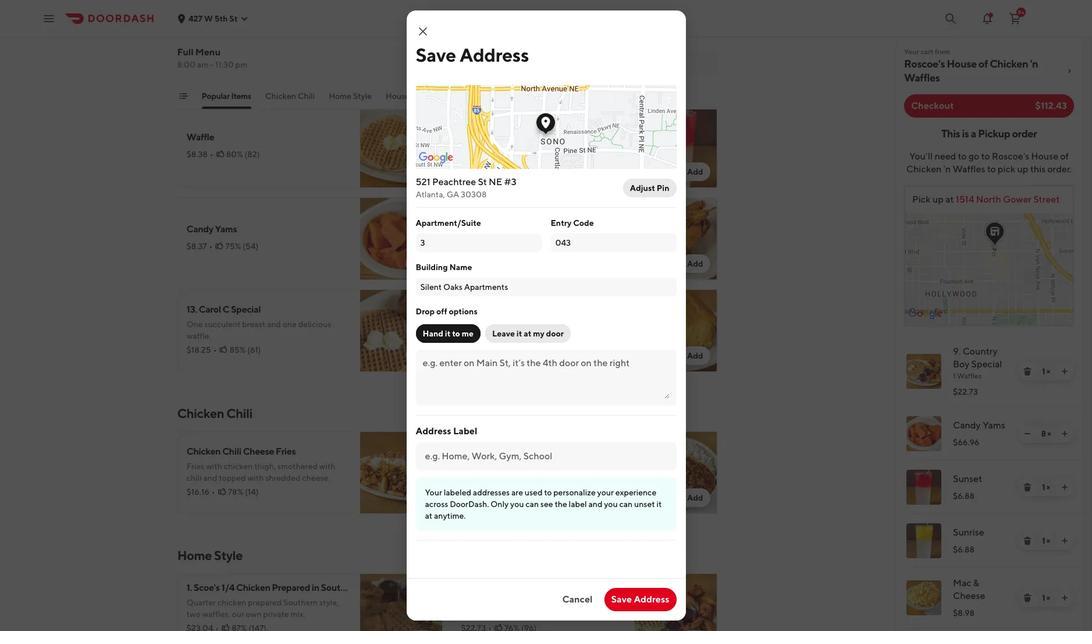 Task type: locate. For each thing, give the bounding box(es) containing it.
chicken inside chicken chili cheese fries fries with chicken thigh, smothered with chili and topped with shredded cheese.
[[224, 462, 253, 471]]

521 peachtree st ne #3 atlanta, ga 30308
[[416, 176, 517, 199]]

• right the -
[[214, 63, 217, 73]]

1 vertical spatial candy
[[954, 420, 981, 431]]

1 vertical spatial waffles
[[953, 164, 986, 175]]

1 vertical spatial sunset
[[954, 473, 983, 484]]

2 vertical spatial a
[[523, 598, 527, 607]]

1 horizontal spatial can
[[620, 500, 633, 509]]

1 horizontal spatial chicken chili
[[265, 91, 315, 101]]

2 1 × from the top
[[1043, 483, 1051, 492]]

chili left the home style button
[[298, 91, 315, 101]]

candy yams image for 75% (54)
[[360, 197, 443, 280]]

1 horizontal spatial powered by google image
[[909, 308, 943, 320]]

0 horizontal spatial waffles
[[305, 38, 331, 47]]

1 vertical spatial one
[[187, 320, 203, 329]]

0 horizontal spatial candy yams
[[187, 224, 237, 235]]

1 horizontal spatial waffles
[[580, 598, 606, 607]]

candy yams up $8.37 •
[[187, 224, 237, 235]]

1 vertical spatial your
[[425, 488, 442, 497]]

corn
[[461, 316, 482, 327]]

two inside 1. scoe's 1/4 chicken prepared in southern style quarter chicken prepared southern style, two waffles, our own private mix.
[[187, 610, 201, 619]]

Apartment/Suite text field
[[421, 237, 537, 249]]

0 vertical spatial home
[[329, 91, 352, 101]]

yams left remove one from cart image in the right of the page
[[983, 420, 1006, 431]]

1 horizontal spatial house
[[947, 58, 977, 70]]

country inside 9. country boy special 1 waffles
[[963, 346, 998, 357]]

0 vertical spatial cheese
[[243, 446, 274, 457]]

add one to cart image
[[1061, 367, 1070, 376], [1061, 429, 1070, 438], [1061, 483, 1070, 492]]

cheese up thigh,
[[243, 446, 274, 457]]

1 vertical spatial style
[[214, 548, 243, 563]]

0 horizontal spatial one
[[187, 320, 203, 329]]

chicken inside 1. scoe's 1/4 chicken prepared in southern style quarter chicken prepared southern style, two waffles, our own private mix.
[[236, 582, 270, 593]]

add for candy yams
[[413, 259, 429, 268]]

$22.73
[[187, 63, 211, 73], [954, 387, 978, 396]]

1 horizontal spatial cheese
[[954, 590, 986, 601]]

doordash.
[[450, 500, 489, 509]]

at for my
[[524, 329, 532, 338]]

choice left the cancel button
[[529, 598, 553, 607]]

at for 1514
[[946, 194, 955, 205]]

items
[[231, 91, 251, 101]]

up left this
[[1018, 164, 1029, 175]]

1 vertical spatial fries
[[187, 462, 205, 471]]

1 vertical spatial three
[[461, 598, 483, 607]]

• for $18.25 •
[[213, 345, 217, 355]]

roscoe's down the cart
[[905, 58, 946, 70]]

powered by google image inside save address dialog
[[419, 152, 453, 164]]

0 vertical spatial $22.73
[[187, 63, 211, 73]]

chicken up topped
[[224, 462, 253, 471]]

salad
[[213, 49, 232, 59], [488, 610, 507, 619]]

1 vertical spatial remove item from cart image
[[1024, 536, 1033, 546]]

0 horizontal spatial st
[[230, 14, 238, 23]]

2 horizontal spatial a
[[972, 128, 977, 140]]

up right pick
[[933, 194, 944, 205]]

$8.98
[[954, 608, 975, 618]]

9. country boy special 1 waffles
[[954, 346, 1003, 380]]

chicken chili cheese fries image
[[360, 431, 443, 514]]

mac
[[954, 578, 972, 589]]

style left house combos
[[353, 91, 372, 101]]

12 items, open order cart image
[[1009, 11, 1023, 25]]

add
[[413, 75, 429, 84], [688, 75, 704, 84], [413, 167, 429, 176], [688, 167, 704, 176], [413, 259, 429, 268], [688, 259, 704, 268], [413, 351, 429, 360], [688, 351, 704, 360], [413, 493, 429, 502], [688, 493, 704, 502]]

beans.
[[528, 468, 552, 477]]

× for sunrise
[[1047, 536, 1051, 546]]

$8.38
[[187, 150, 208, 159]]

map region inside save address dialog
[[383, 0, 681, 259]]

add for sunset
[[688, 167, 704, 176]]

$22.70 •
[[461, 58, 493, 67]]

9. inside 9. country boy special three wings and a choice of two waffles or potato salad or french fries
[[187, 22, 194, 33]]

french inside three wings and a choice of two waffles or potato salad or french fries
[[518, 610, 544, 619]]

roscoe's house of chicken 'n waffles link
[[905, 57, 1075, 85]]

waffles inside roscoe's house of chicken 'n waffles
[[905, 72, 940, 84]]

1 ×
[[1043, 367, 1051, 376], [1043, 483, 1051, 492], [1043, 536, 1051, 546], [1043, 593, 1051, 603]]

0 vertical spatial house
[[947, 58, 977, 70]]

0 horizontal spatial chicken chili
[[177, 406, 253, 421]]

one wing image
[[635, 197, 718, 280]]

0 horizontal spatial 9.
[[187, 22, 194, 33]]

0 horizontal spatial house
[[386, 91, 410, 101]]

1 × for mac & cheese
[[1043, 593, 1051, 603]]

1 horizontal spatial save
[[612, 594, 632, 605]]

0 horizontal spatial map region
[[383, 0, 681, 259]]

1 inside 9. country boy special 1 waffles
[[954, 371, 956, 380]]

0 vertical spatial 9. country boy special image
[[360, 13, 443, 96]]

one up "apartment/suite" 'text box'
[[461, 224, 479, 235]]

8 ×
[[1042, 429, 1052, 438]]

sunset inside sunset lemonade and fruit punch.
[[461, 126, 490, 137]]

• right $8.37
[[209, 242, 213, 251]]

• right $8.38
[[210, 150, 213, 159]]

2 vertical spatial style
[[361, 582, 382, 593]]

0 vertical spatial boy
[[231, 22, 247, 33]]

1 vertical spatial add one to cart image
[[1061, 429, 1070, 438]]

to left me
[[452, 329, 460, 338]]

0 vertical spatial one
[[461, 224, 479, 235]]

2 add one to cart image from the top
[[1061, 593, 1070, 603]]

yams up 75%
[[215, 224, 237, 235]]

1 vertical spatial 9. country boy special image
[[907, 354, 942, 389]]

• down the lemonade
[[485, 155, 489, 165]]

add button
[[406, 70, 436, 89], [681, 70, 711, 89], [406, 162, 436, 181], [681, 162, 711, 181], [406, 254, 436, 273], [681, 254, 711, 273], [406, 346, 436, 365], [681, 346, 711, 365], [406, 488, 436, 507], [681, 488, 711, 507]]

chicken chili cheese fries fries with chicken thigh, smothered with chili and topped with shredded cheese.
[[187, 446, 336, 483]]

0 horizontal spatial 9. country boy special image
[[360, 13, 443, 96]]

can down experience
[[620, 500, 633, 509]]

powered by google image
[[419, 152, 453, 164], [909, 308, 943, 320]]

roscoe's inside roscoe's house of chicken 'n waffles
[[905, 58, 946, 70]]

0 horizontal spatial it
[[445, 329, 451, 338]]

Address Label text field
[[425, 450, 668, 463]]

a left the cancel button
[[523, 598, 527, 607]]

1 horizontal spatial sunset
[[954, 473, 983, 484]]

add one to cart image for candy yams
[[1061, 429, 1070, 438]]

fries up "chili"
[[187, 462, 205, 471]]

0 horizontal spatial two
[[187, 610, 201, 619]]

sunset down $66.96
[[954, 473, 983, 484]]

0 vertical spatial two
[[289, 38, 303, 47]]

open menu image
[[42, 11, 56, 25]]

at inside your labeled addresses are used to personalize your experience across doordash. only you can see the label and you can unset it at anytime.
[[425, 511, 433, 520]]

1/4
[[221, 582, 235, 593]]

chili up topped
[[222, 446, 241, 457]]

hand it to me
[[423, 329, 474, 338]]

your left the cart
[[905, 47, 920, 56]]

2 remove item from cart image from the top
[[1024, 536, 1033, 546]]

cheese down the mac
[[954, 590, 986, 601]]

$6.88 down sunrise
[[954, 545, 975, 554]]

add button for corn bread
[[681, 346, 711, 365]]

chicken up our
[[218, 598, 247, 607]]

9. inside 9. country boy special 1 waffles
[[954, 346, 961, 357]]

house up this
[[1032, 151, 1059, 162]]

to up see in the bottom of the page
[[545, 488, 552, 497]]

candy up $8.37 •
[[187, 224, 213, 235]]

of inside 9. country boy special three wings and a choice of two waffles or potato salad or french fries
[[280, 38, 288, 47]]

french up (96) in the top of the page
[[243, 49, 269, 59]]

0 vertical spatial your
[[905, 47, 920, 56]]

$8.37
[[187, 242, 207, 251]]

southern up style,
[[321, 582, 359, 593]]

succulent
[[205, 320, 241, 329]]

remove one from cart image
[[1024, 429, 1033, 438]]

0 vertical spatial three
[[187, 38, 208, 47]]

• right $18.25
[[213, 345, 217, 355]]

save down close save address icon
[[416, 44, 456, 66]]

$6.88 for sunrise
[[954, 545, 975, 554]]

to left pick
[[988, 164, 997, 175]]

remove item from cart image
[[1024, 367, 1033, 376], [1024, 536, 1033, 546], [1024, 593, 1033, 603]]

with right comes
[[489, 44, 505, 53]]

you
[[511, 500, 524, 509], [604, 500, 618, 509]]

• right $5.39
[[485, 334, 489, 343]]

waffles
[[905, 72, 940, 84], [953, 164, 986, 175], [958, 371, 982, 380]]

2 vertical spatial address
[[634, 594, 670, 605]]

only
[[491, 500, 509, 509]]

st right the 5th
[[230, 14, 238, 23]]

close save address image
[[416, 24, 430, 38]]

2 vertical spatial add one to cart image
[[1061, 483, 1070, 492]]

add button for one wing
[[681, 254, 711, 273]]

to inside button
[[452, 329, 460, 338]]

1 horizontal spatial you
[[604, 500, 618, 509]]

1 vertical spatial salad
[[488, 610, 507, 619]]

and
[[233, 38, 247, 47], [503, 141, 517, 151], [267, 320, 281, 329], [203, 473, 217, 483], [589, 500, 603, 509], [507, 598, 521, 607]]

2 1. scoe's 1/4 chicken prepared in southern style image from the top
[[360, 573, 443, 631]]

79% (101)
[[506, 58, 541, 67]]

2 vertical spatial $6.88
[[954, 545, 975, 554]]

'n down need
[[944, 164, 951, 175]]

(96)
[[247, 63, 262, 73]]

fries up smothered
[[276, 446, 296, 457]]

1 horizontal spatial fries
[[276, 446, 296, 457]]

house inside 'you'll need to go to roscoe's house of chicken 'n waffles to pick up this order.'
[[1032, 151, 1059, 162]]

waffles inside 9. country boy special 1 waffles
[[958, 371, 982, 380]]

0 vertical spatial add one to cart image
[[1061, 536, 1070, 546]]

hand it to me button
[[416, 324, 481, 343]]

special inside 9. country boy special 1 waffles
[[972, 359, 1003, 370]]

powered by google image for map region in the save address dialog
[[419, 152, 453, 164]]

521
[[416, 176, 431, 187]]

1 for 9. country boy special
[[1043, 367, 1046, 376]]

sides
[[457, 91, 477, 101]]

1 horizontal spatial 9. country boy special image
[[635, 573, 718, 631]]

choice inside 9. country boy special three wings and a choice of two waffles or potato salad or french fries
[[254, 38, 279, 47]]

0 horizontal spatial address
[[416, 426, 452, 437]]

• for $22.70 •
[[490, 58, 493, 67]]

1 vertical spatial french
[[518, 610, 544, 619]]

chili
[[298, 91, 315, 101], [226, 406, 253, 421], [222, 446, 241, 457], [530, 452, 548, 463]]

remove item from cart image
[[1024, 483, 1033, 492]]

9.
[[187, 22, 194, 33], [954, 346, 961, 357]]

0 horizontal spatial your
[[425, 488, 442, 497]]

0 vertical spatial special
[[249, 22, 279, 33]]

thigh,
[[255, 462, 276, 471]]

sunset for sunset
[[954, 473, 983, 484]]

1 × for sunrise
[[1043, 536, 1051, 546]]

your for your cart from
[[905, 47, 920, 56]]

'n
[[1031, 58, 1039, 70], [944, 164, 951, 175]]

pin
[[657, 183, 670, 193]]

label
[[453, 426, 478, 437]]

1 1 × from the top
[[1043, 367, 1051, 376]]

house combos
[[386, 91, 443, 101]]

home inside button
[[329, 91, 352, 101]]

$6.88 down the lemonade
[[461, 155, 483, 165]]

1 remove item from cart image from the top
[[1024, 367, 1033, 376]]

3 remove item from cart image from the top
[[1024, 593, 1033, 603]]

up inside 'you'll need to go to roscoe's house of chicken 'n waffles to pick up this order.'
[[1018, 164, 1029, 175]]

0 horizontal spatial sunset
[[461, 126, 490, 137]]

chili inside chicken chili cheese fries fries with chicken thigh, smothered with chili and topped with shredded cheese.
[[222, 446, 241, 457]]

style right in
[[361, 582, 382, 593]]

• for $5.39 •
[[485, 334, 489, 343]]

you down the are on the left bottom
[[511, 500, 524, 509]]

st left ne
[[478, 176, 487, 187]]

of inside roscoe's house of chicken 'n waffles
[[979, 58, 989, 70]]

three inside 9. country boy special three wings and a choice of two waffles or potato salad or french fries
[[187, 38, 208, 47]]

0 vertical spatial southern
[[321, 582, 359, 593]]

1 × for 9. country boy special
[[1043, 367, 1051, 376]]

1 you from the left
[[511, 500, 524, 509]]

roscoe's inside 'you'll need to go to roscoe's house of chicken 'n waffles to pick up this order.'
[[993, 151, 1030, 162]]

prepared
[[248, 598, 282, 607]]

remove item from cart image for 9. country boy special
[[1024, 367, 1033, 376]]

$9.28 •
[[461, 481, 488, 491]]

add button for 13. carol c special
[[406, 346, 436, 365]]

list
[[895, 335, 1084, 629]]

1 horizontal spatial one
[[461, 224, 479, 235]]

special inside 13. carol c special one succulent breast and one delicious waffle.
[[231, 304, 261, 315]]

1 add one to cart image from the top
[[1061, 536, 1070, 546]]

• right $16.16
[[212, 487, 215, 497]]

in
[[312, 582, 320, 593]]

Entry Code text field
[[556, 237, 672, 249]]

st inside 521 peachtree st ne #3 atlanta, ga 30308
[[478, 176, 487, 187]]

'n up "$112.43"
[[1031, 58, 1039, 70]]

address inside button
[[634, 594, 670, 605]]

st
[[230, 14, 238, 23], [478, 176, 487, 187]]

remove item from cart image for mac & cheese
[[1024, 593, 1033, 603]]

1 add one to cart image from the top
[[1061, 367, 1070, 376]]

a up 76% (96)
[[248, 38, 252, 47]]

0 horizontal spatial home
[[177, 548, 212, 563]]

1 horizontal spatial southern
[[321, 582, 359, 593]]

1 vertical spatial powered by google image
[[909, 308, 943, 320]]

french left the cancel button
[[518, 610, 544, 619]]

2 add one to cart image from the top
[[1061, 429, 1070, 438]]

french
[[243, 49, 269, 59], [518, 610, 544, 619]]

427 w 5th st button
[[177, 14, 249, 23]]

can
[[526, 500, 539, 509], [620, 500, 633, 509]]

0 horizontal spatial home style
[[177, 548, 243, 563]]

0 vertical spatial waffles
[[305, 38, 331, 47]]

$22.73 for $22.73 •
[[187, 63, 211, 73]]

2 vertical spatial house
[[1032, 151, 1059, 162]]

× for candy yams
[[1048, 429, 1052, 438]]

this
[[942, 128, 961, 140]]

style inside 1. scoe's 1/4 chicken prepared in southern style quarter chicken prepared southern style, two waffles, our own private mix.
[[361, 582, 382, 593]]

with up the cheese.
[[319, 462, 336, 471]]

choice inside three wings and a choice of two waffles or potato salad or french fries
[[529, 598, 553, 607]]

1 horizontal spatial fries
[[546, 610, 561, 619]]

your inside your labeled addresses are used to personalize your experience across doordash. only you can see the label and you can unset it at anytime.
[[425, 488, 442, 497]]

adjust
[[630, 183, 656, 193]]

13. carol c special one succulent breast and one delicious waffle.
[[187, 304, 331, 341]]

2 horizontal spatial house
[[1032, 151, 1059, 162]]

4 1 × from the top
[[1043, 593, 1051, 603]]

bowl of chicken chili over white rice or beans over white rice or beans.
[[461, 452, 652, 477]]

two inside 9. country boy special three wings and a choice of two waffles or potato salad or french fries
[[289, 38, 303, 47]]

0 vertical spatial salad
[[213, 49, 232, 59]]

1 vertical spatial a
[[972, 128, 977, 140]]

and inside 9. country boy special three wings and a choice of two waffles or potato salad or french fries
[[233, 38, 247, 47]]

map region
[[383, 0, 681, 259], [842, 176, 1093, 325]]

at down across
[[425, 511, 433, 520]]

1 vertical spatial home style
[[177, 548, 243, 563]]

add for chicken chili cheese fries
[[413, 493, 429, 502]]

order.
[[1048, 164, 1073, 175]]

1 horizontal spatial st
[[478, 176, 487, 187]]

at left '1514'
[[946, 194, 955, 205]]

name
[[450, 263, 472, 272]]

$16.16 •
[[187, 487, 215, 497]]

• for $8.37 •
[[209, 242, 213, 251]]

at left my
[[524, 329, 532, 338]]

0 vertical spatial chicken chili
[[265, 91, 315, 101]]

two inside three wings and a choice of two waffles or potato salad or french fries
[[564, 598, 578, 607]]

0 horizontal spatial salad
[[213, 49, 232, 59]]

southern up mix.
[[284, 598, 318, 607]]

potato inside 9. country boy special three wings and a choice of two waffles or potato salad or french fries
[[187, 49, 211, 59]]

0 horizontal spatial 'n
[[944, 164, 951, 175]]

add button for sunset
[[681, 162, 711, 181]]

or
[[333, 38, 341, 47], [234, 49, 241, 59], [617, 452, 626, 463], [519, 468, 527, 477], [608, 598, 615, 607], [509, 610, 516, 619]]

1 horizontal spatial candy yams image
[[907, 416, 942, 451]]

special inside 9. country boy special three wings and a choice of two waffles or potato salad or french fries
[[249, 22, 279, 33]]

86%
[[501, 481, 517, 491]]

home right chicken chili button
[[329, 91, 352, 101]]

1 vertical spatial at
[[524, 329, 532, 338]]

0 vertical spatial country
[[196, 22, 230, 33]]

chili up beans.
[[530, 452, 548, 463]]

1 vertical spatial candy yams
[[954, 420, 1006, 431]]

style up 1/4
[[214, 548, 243, 563]]

1 for sunset
[[1043, 483, 1046, 492]]

your cart from
[[905, 47, 951, 56]]

0 vertical spatial style
[[353, 91, 372, 101]]

sunset image
[[635, 105, 718, 188], [907, 470, 942, 505]]

three wings and a choice of two waffles or potato salad or french fries
[[461, 598, 615, 619]]

1 horizontal spatial your
[[905, 47, 920, 56]]

candy yams up $66.96
[[954, 420, 1006, 431]]

remove item from cart image for sunrise
[[1024, 536, 1033, 546]]

your up across
[[425, 488, 442, 497]]

save address dialog
[[383, 0, 686, 621]]

style inside button
[[353, 91, 372, 101]]

one up waffle.
[[187, 320, 203, 329]]

country inside 9. country boy special three wings and a choice of two waffles or potato salad or french fries
[[196, 22, 230, 33]]

add for one wing
[[688, 259, 704, 268]]

a inside 9. country boy special three wings and a choice of two waffles or potato salad or french fries
[[248, 38, 252, 47]]

add for 9. country boy special
[[413, 75, 429, 84]]

candy yams image
[[360, 197, 443, 280], [907, 416, 942, 451]]

home up 1.
[[177, 548, 212, 563]]

0 vertical spatial at
[[946, 194, 955, 205]]

add one to cart image for sunset
[[1061, 483, 1070, 492]]

add for waffle
[[413, 167, 429, 176]]

0 vertical spatial add one to cart image
[[1061, 367, 1070, 376]]

house down from
[[947, 58, 977, 70]]

0 vertical spatial chicken
[[224, 462, 253, 471]]

special for 9. country boy special 1 waffles
[[972, 359, 1003, 370]]

0 horizontal spatial country
[[196, 22, 230, 33]]

house left combos
[[386, 91, 410, 101]]

ne
[[489, 176, 503, 187]]

9. country boy special three wings and a choice of two waffles or potato salad or french fries
[[187, 22, 341, 59]]

save inside save address button
[[612, 594, 632, 605]]

1 can from the left
[[526, 500, 539, 509]]

cheese inside chicken chili cheese fries fries with chicken thigh, smothered with chili and topped with shredded cheese.
[[243, 446, 274, 457]]

with up topped
[[206, 462, 222, 471]]

waffles inside three wings and a choice of two waffles or potato salad or french fries
[[580, 598, 606, 607]]

it
[[445, 329, 451, 338], [517, 329, 522, 338], [657, 500, 662, 509]]

three inside three wings and a choice of two waffles or potato salad or french fries
[[461, 598, 483, 607]]

save right cancel
[[612, 594, 632, 605]]

(101)
[[523, 58, 541, 67]]

mac & cheese image
[[635, 0, 718, 4], [907, 580, 942, 615]]

• right $9.28
[[485, 481, 488, 491]]

leave it at my door button
[[486, 324, 571, 343]]

sunset inside list
[[954, 473, 983, 484]]

13. carol c special image
[[360, 289, 443, 372]]

add for corn bread
[[688, 351, 704, 360]]

it for to
[[445, 329, 451, 338]]

1 horizontal spatial sunset image
[[907, 470, 942, 505]]

1 for sunrise
[[1043, 536, 1046, 546]]

$6.88 up sunrise
[[954, 491, 975, 501]]

house inside roscoe's house of chicken 'n waffles
[[947, 58, 977, 70]]

addresses
[[473, 488, 510, 497]]

chicken inside roscoe's house of chicken 'n waffles
[[990, 58, 1029, 70]]

0 vertical spatial sunset
[[461, 126, 490, 137]]

choice up (96) in the top of the page
[[254, 38, 279, 47]]

roscoe's up pick
[[993, 151, 1030, 162]]

e.g. enter on Main St, it's the 4th door on the right text field
[[423, 357, 670, 399]]

comes
[[461, 44, 487, 53]]

1 vertical spatial waffles
[[580, 598, 606, 607]]

sunset up the lemonade
[[461, 126, 490, 137]]

0 horizontal spatial three
[[187, 38, 208, 47]]

2 horizontal spatial two
[[564, 598, 578, 607]]

chicken inside button
[[265, 91, 296, 101]]

1 vertical spatial add one to cart image
[[1061, 593, 1070, 603]]

80%
[[226, 150, 243, 159]]

candy yams image inside list
[[907, 416, 942, 451]]

roscoe's
[[905, 58, 946, 70], [993, 151, 1030, 162]]

to inside your labeled addresses are used to personalize your experience across doordash. only you can see the label and you can unset it at anytime.
[[545, 488, 552, 497]]

$6.88 for sunset
[[954, 491, 975, 501]]

a right is
[[972, 128, 977, 140]]

candy up $66.96
[[954, 420, 981, 431]]

can down used on the left of the page
[[526, 500, 539, 509]]

1 horizontal spatial country
[[963, 346, 998, 357]]

9. country boy special image
[[360, 13, 443, 96], [907, 354, 942, 389], [635, 573, 718, 631]]

pick
[[998, 164, 1016, 175]]

mix.
[[291, 610, 306, 619]]

entry
[[551, 218, 572, 228]]

waffles inside 9. country boy special three wings and a choice of two waffles or potato salad or french fries
[[305, 38, 331, 47]]

3 1 × from the top
[[1043, 536, 1051, 546]]

82% (51)
[[501, 334, 532, 343]]

0 vertical spatial candy yams image
[[360, 197, 443, 280]]

1 vertical spatial cheese
[[954, 590, 986, 601]]

at inside button
[[524, 329, 532, 338]]

powered by google image for the right map region
[[909, 308, 943, 320]]

it inside your labeled addresses are used to personalize your experience across doordash. only you can see the label and you can unset it at anytime.
[[657, 500, 662, 509]]

1 vertical spatial roscoe's
[[993, 151, 1030, 162]]

add for 13. carol c special
[[413, 351, 429, 360]]

boy inside 9. country boy special 1 waffles
[[954, 359, 970, 370]]

• right $22.70
[[490, 58, 493, 67]]

1 horizontal spatial 9.
[[954, 346, 961, 357]]

your
[[598, 488, 614, 497]]

70%
[[501, 155, 518, 165]]

3 add one to cart image from the top
[[1061, 483, 1070, 492]]

78% (14)
[[228, 487, 259, 497]]

you down your
[[604, 500, 618, 509]]

boy inside 9. country boy special three wings and a choice of two waffles or potato salad or french fries
[[231, 22, 247, 33]]

0 horizontal spatial candy
[[187, 224, 213, 235]]

• for $16.16 •
[[212, 487, 215, 497]]

1. scoe's 1/4 chicken prepared in southern style image
[[360, 0, 443, 4], [360, 573, 443, 631]]

add one to cart image
[[1061, 536, 1070, 546], [1061, 593, 1070, 603]]

fruit
[[518, 141, 534, 151]]



Task type: vqa. For each thing, say whether or not it's contained in the screenshot.


Task type: describe. For each thing, give the bounding box(es) containing it.
waffles for 9.
[[958, 371, 982, 380]]

personalize
[[554, 488, 596, 497]]

0 horizontal spatial save address
[[416, 44, 529, 66]]

go
[[969, 151, 980, 162]]

adjust pin
[[630, 183, 670, 193]]

mac & cheese image inside list
[[907, 580, 942, 615]]

1 horizontal spatial home style
[[329, 91, 372, 101]]

add one to cart image for sunrise
[[1061, 536, 1070, 546]]

add button for bowl of chicken chili over white rice or beans
[[681, 488, 711, 507]]

beans
[[627, 452, 652, 463]]

1 vertical spatial address
[[416, 426, 452, 437]]

add one to cart image for mac & cheese
[[1061, 593, 1070, 603]]

5th
[[215, 14, 228, 23]]

need
[[935, 151, 957, 162]]

add button for waffle
[[406, 162, 436, 181]]

1514
[[956, 194, 975, 205]]

8:00
[[177, 60, 196, 69]]

chicken inside "bowl of chicken chili over white rice or beans over white rice or beans."
[[494, 452, 528, 463]]

a inside three wings and a choice of two waffles or potato salad or french fries
[[523, 598, 527, 607]]

rice
[[597, 452, 616, 463]]

75% (54)
[[226, 242, 259, 251]]

79%
[[506, 58, 521, 67]]

carol
[[199, 304, 221, 315]]

0 vertical spatial sunset image
[[635, 105, 718, 188]]

&
[[974, 578, 980, 589]]

ga
[[447, 190, 460, 199]]

× for sunset
[[1047, 483, 1051, 492]]

to left go
[[959, 151, 967, 162]]

1.
[[187, 582, 192, 593]]

and inside your labeled addresses are used to personalize your experience across doordash. only you can see the label and you can unset it at anytime.
[[589, 500, 603, 509]]

of inside "bowl of chicken chili over white rice or beans over white rice or beans."
[[484, 452, 492, 463]]

0 vertical spatial yams
[[215, 224, 237, 235]]

82%
[[501, 334, 517, 343]]

candy yams image for 9.
[[907, 416, 942, 451]]

0 horizontal spatial fries
[[187, 462, 205, 471]]

yams inside list
[[983, 420, 1006, 431]]

add button for 9. country boy special
[[406, 70, 436, 89]]

0 vertical spatial $6.88
[[461, 155, 483, 165]]

combos
[[411, 91, 443, 101]]

427 w 5th st
[[189, 14, 238, 23]]

extra
[[543, 91, 563, 101]]

delicious
[[298, 320, 331, 329]]

bread
[[483, 316, 508, 327]]

is
[[963, 128, 970, 140]]

85% (61)
[[230, 345, 261, 355]]

punch.
[[535, 141, 561, 151]]

'n inside 'you'll need to go to roscoe's house of chicken 'n waffles to pick up this order.'
[[944, 164, 951, 175]]

waffle image
[[360, 105, 443, 188]]

this is a pickup order
[[942, 128, 1038, 140]]

white
[[570, 452, 596, 463]]

unset
[[635, 500, 655, 509]]

and inside sunset lemonade and fruit punch.
[[503, 141, 517, 151]]

2 can from the left
[[620, 500, 633, 509]]

of inside 'you'll need to go to roscoe's house of chicken 'n waffles to pick up this order.'
[[1061, 151, 1070, 162]]

2 horizontal spatial 9. country boy special image
[[907, 354, 942, 389]]

save address inside button
[[612, 594, 670, 605]]

• for $8.38 •
[[210, 150, 213, 159]]

9. for 9. country boy special 1 waffles
[[954, 346, 961, 357]]

pm
[[236, 60, 247, 69]]

chili inside "bowl of chicken chili over white rice or beans over white rice or beans."
[[530, 452, 548, 463]]

salad inside three wings and a choice of two waffles or potato salad or french fries
[[488, 610, 507, 619]]

extra condiments
[[543, 91, 610, 101]]

$16.16
[[187, 487, 210, 497]]

1 1. scoe's 1/4 chicken prepared in southern style image from the top
[[360, 0, 443, 4]]

and inside 13. carol c special one succulent breast and one delicious waffle.
[[267, 320, 281, 329]]

wings inside 9. country boy special three wings and a choice of two waffles or potato salad or french fries
[[210, 38, 231, 47]]

30308
[[461, 190, 487, 199]]

9. for 9. country boy special three wings and a choice of two waffles or potato salad or french fries
[[187, 22, 194, 33]]

our
[[232, 610, 244, 619]]

of inside three wings and a choice of two waffles or potato salad or french fries
[[555, 598, 563, 607]]

0 horizontal spatial mac & cheese image
[[635, 0, 718, 4]]

70% (47)
[[501, 155, 534, 165]]

one inside 13. carol c special one succulent breast and one delicious waffle.
[[187, 320, 203, 329]]

add button for chicken chili cheese fries
[[406, 488, 436, 507]]

86% (15)
[[501, 481, 533, 491]]

rice
[[504, 468, 517, 477]]

fries inside three wings and a choice of two waffles or potato salad or french fries
[[546, 610, 561, 619]]

it for at
[[517, 329, 522, 338]]

chicken inside 1. scoe's 1/4 chicken prepared in southern style quarter chicken prepared southern style, two waffles, our own private mix.
[[218, 598, 247, 607]]

Building Name text field
[[421, 281, 672, 293]]

c
[[223, 304, 229, 315]]

address label
[[416, 426, 478, 437]]

11:30
[[215, 60, 234, 69]]

(82)
[[245, 150, 260, 159]]

85%
[[230, 345, 246, 355]]

$6.88 •
[[461, 155, 489, 165]]

experience
[[616, 488, 657, 497]]

cancel
[[563, 594, 593, 605]]

your for your labeled addresses are used to personalize your experience across doordash. only you can see the label and you can unset it at anytime.
[[425, 488, 442, 497]]

75%
[[226, 242, 241, 251]]

1 for mac & cheese
[[1043, 593, 1046, 603]]

chili
[[187, 473, 202, 483]]

waffles inside 'you'll need to go to roscoe's house of chicken 'n waffles to pick up this order.'
[[953, 164, 986, 175]]

see
[[541, 500, 553, 509]]

$66.96
[[954, 438, 980, 447]]

door
[[546, 329, 564, 338]]

order
[[1013, 128, 1038, 140]]

save address button
[[605, 588, 677, 611]]

boy for 9. country boy special three wings and a choice of two waffles or potato salad or french fries
[[231, 22, 247, 33]]

you'll
[[910, 151, 933, 162]]

1 vertical spatial chicken chili
[[177, 406, 253, 421]]

$9.28
[[461, 481, 483, 491]]

your labeled addresses are used to personalize your experience across doordash. only you can see the label and you can unset it at anytime.
[[425, 488, 662, 520]]

with up (14)
[[248, 473, 264, 483]]

special for 13. carol c special one succulent breast and one delicious waffle.
[[231, 304, 261, 315]]

0 vertical spatial address
[[460, 44, 529, 66]]

$8.37 •
[[187, 242, 213, 251]]

waffles,
[[202, 610, 230, 619]]

private
[[263, 610, 289, 619]]

candy yams inside list
[[954, 420, 1006, 431]]

smothered
[[278, 462, 318, 471]]

chicken inside chicken chili cheese fries fries with chicken thigh, smothered with chili and topped with shredded cheese.
[[187, 446, 221, 457]]

cheese for chili
[[243, 446, 274, 457]]

wings inside three wings and a choice of two waffles or potato salad or french fries
[[484, 598, 506, 607]]

waffles for roscoe's
[[905, 72, 940, 84]]

add for bowl of chicken chili over white rice or beans
[[688, 493, 704, 502]]

1 vertical spatial up
[[933, 194, 944, 205]]

choice up 79% (101)
[[507, 44, 531, 53]]

building name
[[416, 263, 472, 272]]

0 vertical spatial candy
[[187, 224, 213, 235]]

1 vertical spatial home
[[177, 548, 212, 563]]

1 × for sunset
[[1043, 483, 1051, 492]]

list containing 9. country boy special
[[895, 335, 1084, 629]]

special for 9. country boy special three wings and a choice of two waffles or potato salad or french fries
[[249, 22, 279, 33]]

0 vertical spatial fries
[[276, 446, 296, 457]]

1. scoe's 1/4 chicken prepared in southern style quarter chicken prepared southern style, two waffles, our own private mix.
[[187, 582, 382, 619]]

1 horizontal spatial map region
[[842, 176, 1093, 325]]

sunset lemonade and fruit punch.
[[461, 126, 561, 151]]

• for $9.28 •
[[485, 481, 488, 491]]

mac & cheese
[[954, 578, 986, 601]]

salad inside 9. country boy special three wings and a choice of two waffles or potato salad or french fries
[[213, 49, 232, 59]]

house inside button
[[386, 91, 410, 101]]

2 you from the left
[[604, 500, 618, 509]]

Item Search search field
[[550, 55, 708, 68]]

candy inside list
[[954, 420, 981, 431]]

bowl of chicken chili over white rice or beans image
[[635, 431, 718, 514]]

you'll need to go to roscoe's house of chicken 'n waffles to pick up this order.
[[907, 151, 1073, 175]]

0 horizontal spatial southern
[[284, 598, 318, 607]]

× for 9. country boy special
[[1047, 367, 1051, 376]]

(15)
[[519, 481, 533, 491]]

76% (96)
[[230, 63, 262, 73]]

french inside 9. country boy special three wings and a choice of two waffles or potato salad or french fries
[[243, 49, 269, 59]]

w
[[204, 14, 213, 23]]

1 vertical spatial sunset image
[[907, 470, 942, 505]]

north
[[977, 194, 1002, 205]]

own
[[246, 610, 262, 619]]

• for $22.73 •
[[214, 63, 217, 73]]

potato inside three wings and a choice of two waffles or potato salad or french fries
[[461, 610, 486, 619]]

checkout
[[912, 100, 955, 111]]

country for 9. country boy special 1 waffles
[[963, 346, 998, 357]]

add button for candy yams
[[406, 254, 436, 273]]

label
[[569, 500, 587, 509]]

and inside chicken chili cheese fries fries with chicken thigh, smothered with chili and topped with shredded cheese.
[[203, 473, 217, 483]]

my
[[533, 329, 545, 338]]

waffle
[[187, 132, 214, 143]]

× for mac & cheese
[[1047, 593, 1051, 603]]

$22.73 for $22.73
[[954, 387, 978, 396]]

and inside three wings and a choice of two waffles or potato salad or french fries
[[507, 598, 521, 607]]

beverages button
[[491, 90, 529, 109]]

fries inside 9. country boy special three wings and a choice of two waffles or potato salad or french fries
[[271, 49, 286, 59]]

waffle.
[[187, 331, 211, 341]]

0 vertical spatial save
[[416, 44, 456, 66]]

9+ button
[[1004, 7, 1028, 30]]

cheese for &
[[954, 590, 986, 601]]

sunset for sunset lemonade and fruit punch.
[[461, 126, 490, 137]]

corn bread image
[[635, 289, 718, 372]]

76%
[[230, 63, 245, 73]]

to right go
[[982, 151, 991, 162]]

leave it at my door
[[493, 329, 564, 338]]

country for 9. country boy special three wings and a choice of two waffles or potato salad or french fries
[[196, 22, 230, 33]]

notification bell image
[[981, 11, 995, 25]]

off
[[437, 307, 447, 316]]

• for $6.88 •
[[485, 155, 489, 165]]

beverages
[[491, 91, 529, 101]]

across
[[425, 500, 449, 509]]

chicken inside 'you'll need to go to roscoe's house of chicken 'n waffles to pick up this order.'
[[907, 164, 942, 175]]

the
[[555, 500, 568, 509]]

'n inside roscoe's house of chicken 'n waffles
[[1031, 58, 1039, 70]]

over
[[461, 468, 480, 477]]

chili up chicken chili cheese fries fries with chicken thigh, smothered with chili and topped with shredded cheese.
[[226, 406, 253, 421]]

sides button
[[457, 90, 477, 109]]

am
[[197, 60, 209, 69]]

78%
[[228, 487, 244, 497]]

sunrise image
[[907, 523, 942, 558]]

prepared
[[272, 582, 310, 593]]

home style button
[[329, 90, 372, 109]]

boy for 9. country boy special 1 waffles
[[954, 359, 970, 370]]

cheese.
[[302, 473, 331, 483]]

chili inside button
[[298, 91, 315, 101]]

0 vertical spatial candy yams
[[187, 224, 237, 235]]



